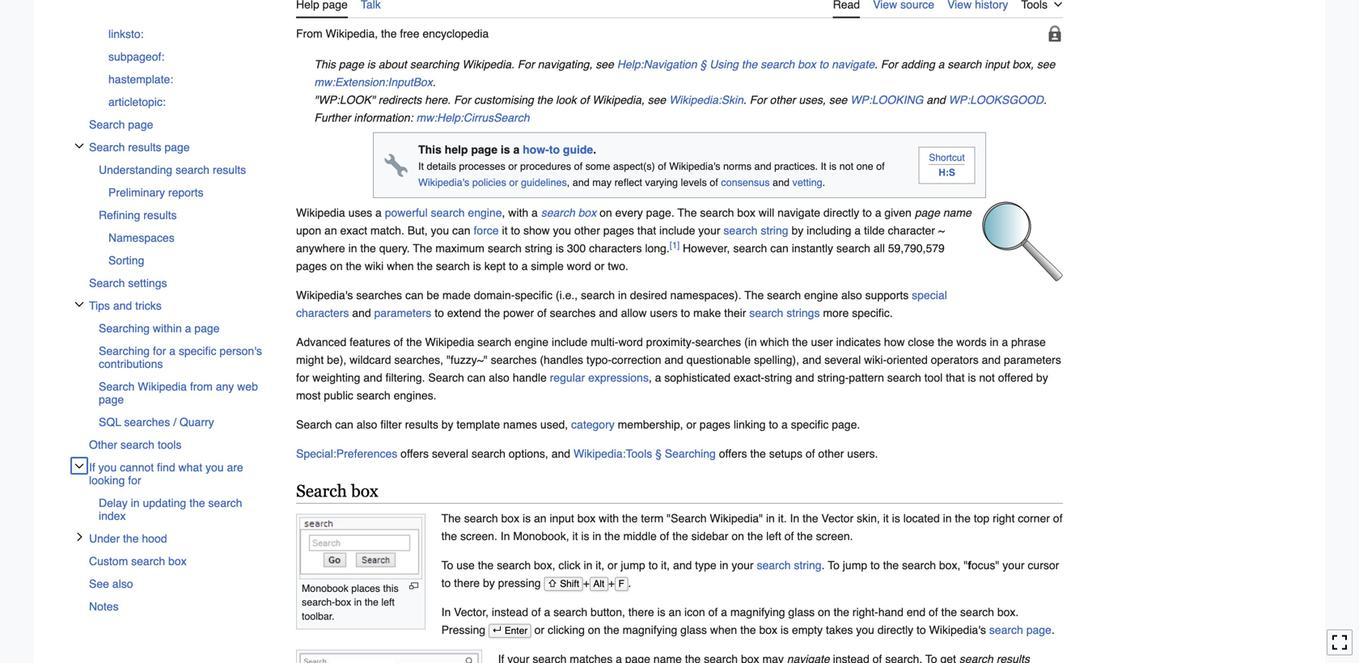 Task type: locate. For each thing, give the bounding box(es) containing it.
the up ocus" your cursor to there by pressing
[[797, 530, 813, 543]]

1 vertical spatial parameters
[[1004, 354, 1061, 367]]

1 horizontal spatial wikipedia,
[[592, 94, 645, 106]]

word down 300
[[567, 260, 591, 273]]

phrase
[[1011, 336, 1046, 349]]

search up tips
[[89, 277, 125, 290]]

search for search settings
[[89, 277, 125, 290]]

1 vertical spatial navigate
[[777, 206, 820, 219]]

fullscreen image
[[1332, 635, 1348, 651]]

0 vertical spatial this
[[314, 58, 336, 71]]

force
[[474, 224, 499, 237]]

a left "simple" on the top left of page
[[521, 260, 528, 273]]

can up maximum
[[452, 224, 470, 237]]

directly down hand
[[878, 624, 913, 637]]

page. inside "wikipedia uses a powerful search engine , with a search box on every page. the search box will navigate directly to a given page name upon an exact match. but, you can force it to show you other pages that include your search string"
[[646, 206, 674, 219]]

namespaces
[[108, 231, 174, 244]]

articletopic: link
[[108, 91, 264, 113]]

this for this help page is a how-to guide . it details processes or procedures of some aspect(s) of wikipedia's norms and practices. it is not one of wikipedia's policies or guidelines , and may reflect varying levels of consensus and vetting .
[[418, 143, 442, 156]]

further
[[314, 111, 351, 124]]

several inside advanced features of the wikipedia search engine include multi-word proximity-searches (in which the user indicates how close the words in a phrase might be), wildcard searches, "fuzzy~" searches (handles typo-correction and questionable spelling), and several wiki-oriented operators and parameters for weighting and filtering. search can also handle
[[824, 354, 861, 367]]

2 vertical spatial it
[[572, 530, 578, 543]]

1 vertical spatial ,
[[502, 206, 505, 219]]

page.
[[646, 206, 674, 219], [832, 418, 860, 431]]

see
[[596, 58, 614, 71], [1037, 58, 1055, 71], [648, 94, 666, 106], [829, 94, 847, 106]]

but,
[[408, 224, 428, 237]]

0 horizontal spatial +
[[583, 577, 590, 590]]

strings
[[786, 307, 820, 320]]

include up (handles
[[552, 336, 588, 349]]

searching down tips and tricks
[[99, 322, 150, 335]]

search for search can also filter results by template names used, category membership, or pages linking to a specific page.
[[296, 418, 332, 431]]

refining
[[99, 209, 140, 222]]

directly up including
[[823, 206, 859, 219]]

1 vertical spatial wikipedia
[[425, 336, 474, 349]]

string down "vector"
[[794, 559, 822, 572]]

to inside this help page is a how-to guide . it details processes or procedures of some aspect(s) of wikipedia's norms and practices. it is not one of wikipedia's policies or guidelines , and may reflect varying levels of consensus and vetting .
[[549, 143, 560, 156]]

0 vertical spatial glass
[[788, 606, 815, 619]]

3 x small image from the top
[[74, 461, 84, 471]]

wikipedia inside advanced features of the wikipedia search engine include multi-word proximity-searches (in which the user indicates how close the words in a phrase might be), wildcard searches, "fuzzy~" searches (handles typo-correction and questionable spelling), and several wiki-oriented operators and parameters for weighting and filtering. search can also handle
[[425, 336, 474, 349]]

1 horizontal spatial in
[[501, 530, 510, 543]]

a left phrase at bottom right
[[1002, 336, 1008, 349]]

1 it from the left
[[418, 161, 424, 172]]

with
[[508, 206, 528, 219], [599, 512, 619, 525]]

when inside the however, search can instantly search all 59,790,579 pages on the wiki when the search is kept to a simple word or two.
[[387, 260, 414, 273]]

a inside advanced features of the wikipedia search engine include multi-word proximity-searches (in which the user indicates how close the words in a phrase might be), wildcard searches, "fuzzy~" searches (handles typo-correction and questionable spelling), and several wiki-oriented operators and parameters for weighting and filtering. search can also handle
[[1002, 336, 1008, 349]]

in inside 'monobook places this search-box in the left toolbar.'
[[354, 597, 362, 608]]

box up click
[[577, 512, 596, 525]]

for left adding
[[881, 58, 898, 71]]

the up 'their'
[[744, 289, 764, 302]]

search inside by including a tilde character ~ anywhere in the query. the maximum search string is 300 characters long.
[[488, 242, 522, 255]]

every
[[615, 206, 643, 219]]

2 horizontal spatial your
[[1003, 559, 1025, 572]]

(in
[[744, 336, 757, 349]]

0 horizontal spatial there
[[454, 577, 480, 590]]

0 horizontal spatial your
[[698, 224, 720, 237]]

0 vertical spatial for
[[153, 345, 166, 358]]

note containing "wp:look" redirects here. for customising the look of wikipedia, see
[[296, 91, 1063, 109]]

your right ocus" at the bottom right of the page
[[1003, 559, 1025, 572]]

search for search results page
[[89, 141, 125, 154]]

0 horizontal spatial in
[[441, 606, 451, 619]]

refining results link
[[99, 204, 264, 227]]

1 horizontal spatial glass
[[788, 606, 815, 619]]

by left template on the bottom left of the page
[[441, 418, 453, 431]]

"search
[[667, 512, 707, 525]]

in down exact
[[348, 242, 357, 255]]

and down wikipedia's searches can be made domain-specific (i.e., search in desired namespaces). the search engine also supports
[[599, 307, 618, 320]]

on inside the however, search can instantly search all 59,790,579 pages on the wiki when the search is kept to a simple word or two.
[[330, 260, 343, 273]]

navigate down the vetting link
[[777, 206, 820, 219]]

characters inside by including a tilde character ~ anywhere in the query. the maximum search string is 300 characters long.
[[589, 242, 642, 255]]

1 vertical spatial left
[[381, 597, 395, 608]]

0 horizontal spatial offers
[[401, 448, 429, 460]]

word up correction
[[618, 336, 643, 349]]

expressions
[[588, 372, 649, 384]]

word inside the however, search can instantly search all 59,790,579 pages on the wiki when the search is kept to a simple word or two.
[[567, 260, 591, 273]]

the down but,
[[413, 242, 432, 255]]

is up mw:extension:inputbox 'link'
[[367, 58, 375, 71]]

1 vertical spatial page.
[[832, 418, 860, 431]]

1 horizontal spatial an
[[534, 512, 547, 525]]

sorting
[[108, 254, 144, 267]]

parameters down phrase at bottom right
[[1004, 354, 1061, 367]]

note
[[296, 56, 1063, 91], [296, 91, 1063, 109], [296, 109, 1063, 127], [919, 147, 975, 184]]

by inside ', a sophisticated exact-string and string-pattern search tool that is not offered by most public search engines.'
[[1036, 372, 1048, 384]]

a inside by including a tilde character ~ anywhere in the query. the maximum search string is 300 characters long.
[[855, 224, 861, 237]]

all
[[874, 242, 885, 255]]

to down skin,
[[870, 559, 880, 572]]

here.
[[425, 94, 451, 106]]

page down cursor
[[1026, 624, 1052, 637]]

1 vertical spatial input
[[550, 512, 574, 525]]

other inside "wikipedia uses a powerful search engine , with a search box on every page. the search box will navigate directly to a given page name upon an exact match. but, you can force it to show you other pages that include your search string"
[[574, 224, 600, 237]]

an
[[324, 224, 337, 237], [534, 512, 547, 525], [669, 606, 681, 619]]

the up hand
[[883, 559, 899, 572]]

0 horizontal spatial navigate
[[777, 206, 820, 219]]

and left string-
[[795, 372, 814, 384]]

is left 300
[[556, 242, 564, 255]]

0 vertical spatial ,
[[567, 177, 570, 188]]

is inside the however, search can instantly search all 59,790,579 pages on the wiki when the search is kept to a simple word or two.
[[473, 260, 481, 273]]

on inside the search box is an input box with the term "search wikipedia" in it. in the vector skin, it is located in the top right corner of the screen. in monobook, it is in the middle of the sidebar on the left of the screen.
[[732, 530, 744, 543]]

on down wikipedia"
[[732, 530, 744, 543]]

and up consensus
[[754, 161, 771, 172]]

free
[[400, 27, 419, 40]]

of
[[580, 94, 589, 106], [574, 161, 583, 172], [658, 161, 666, 172], [876, 161, 885, 172], [710, 177, 718, 188], [537, 307, 547, 320], [394, 336, 403, 349], [806, 448, 815, 460], [1053, 512, 1063, 525], [660, 530, 669, 543], [784, 530, 794, 543], [531, 606, 541, 619], [708, 606, 718, 619], [929, 606, 938, 619]]

1 horizontal spatial word
[[618, 336, 643, 349]]

0 horizontal spatial it
[[418, 161, 424, 172]]

1 horizontal spatial this
[[418, 143, 442, 156]]

0 vertical spatial it
[[502, 224, 508, 237]]

0 vertical spatial engine
[[468, 206, 502, 219]]

1 horizontal spatial ,
[[567, 177, 570, 188]]

1 vertical spatial wikipedia,
[[592, 94, 645, 106]]

notes link
[[89, 595, 264, 618]]

on inside "wikipedia uses a powerful search engine , with a search box on every page. the search box will navigate directly to a given page name upon an exact match. but, you can force it to show you other pages that include your search string"
[[600, 206, 612, 219]]

1 horizontal spatial engine
[[515, 336, 549, 349]]

string down show
[[525, 242, 553, 255]]

in right delay
[[131, 497, 140, 510]]

characters
[[589, 242, 642, 255], [296, 307, 349, 320]]

in right type
[[720, 559, 728, 572]]

2 jump from the left
[[843, 559, 867, 572]]

for inside advanced features of the wikipedia search engine include multi-word proximity-searches (in which the user indicates how close the words in a phrase might be), wildcard searches, "fuzzy~" searches (handles typo-correction and questionable spelling), and several wiki-oriented operators and parameters for weighting and filtering. search can also handle
[[296, 372, 309, 384]]

1 vertical spatial for
[[296, 372, 309, 384]]

searching down the "searching within a page"
[[99, 345, 150, 358]]

button,
[[591, 606, 625, 619]]

0 horizontal spatial directly
[[823, 206, 859, 219]]

the inside "wikipedia uses a powerful search engine , with a search box on every page. the search box will navigate directly to a given page name upon an exact match. but, you can force it to show you other pages that include your search string"
[[678, 206, 697, 219]]

vetting link
[[792, 177, 822, 188]]

0 vertical spatial searching
[[99, 322, 150, 335]]

in inside advanced features of the wikipedia search engine include multi-word proximity-searches (in which the user indicates how close the words in a phrase might be), wildcard searches, "fuzzy~" searches (handles typo-correction and questionable spelling), and several wiki-oriented operators and parameters for weighting and filtering. search can also handle
[[990, 336, 999, 349]]

1 horizontal spatial it,
[[661, 559, 670, 572]]

of inside advanced features of the wikipedia search engine include multi-word proximity-searches (in which the user indicates how close the words in a phrase might be), wildcard searches, "fuzzy~" searches (handles typo-correction and questionable spelling), and several wiki-oriented operators and parameters for weighting and filtering. search can also handle
[[394, 336, 403, 349]]

0 vertical spatial specific
[[515, 289, 553, 302]]

tips and tricks link
[[89, 294, 264, 317]]

1 x small image from the top
[[74, 141, 84, 151]]

proximity-
[[646, 336, 695, 349]]

glass
[[788, 606, 815, 619], [680, 624, 707, 637]]

not left offered on the bottom
[[979, 372, 995, 384]]

search inside 'link'
[[89, 141, 125, 154]]

you left are
[[205, 461, 224, 474]]

on down button, on the bottom left of the page
[[588, 624, 601, 637]]

1 horizontal spatial left
[[766, 530, 781, 543]]

engine down power
[[515, 336, 549, 349]]

1 horizontal spatial +
[[608, 577, 615, 590]]

0 vertical spatial magnifying
[[730, 606, 785, 619]]

of inside this page is about searching wikipedia. for navigating, see help:navigation § using the search box to navigate . for adding a search input box, see mw:extension:inputbox . "wp:look" redirects here. for customising the look of wikipedia, see wikipedia:skin . for other uses, see wp:looking and wp:looksgood . further information: mw:help:cirrussearch
[[580, 94, 589, 106]]

be),
[[327, 354, 346, 367]]

string inside "wikipedia uses a powerful search engine , with a search box on every page. the search box will navigate directly to a given page name upon an exact match. but, you can force it to show you other pages that include your search string"
[[761, 224, 788, 237]]

term
[[641, 512, 664, 525]]

of right levels
[[710, 177, 718, 188]]

this inside this page is about searching wikipedia. for navigating, see help:navigation § using the search box to navigate . for adding a search input box, see mw:extension:inputbox . "wp:look" redirects here. for customising the look of wikipedia, see wikipedia:skin . for other uses, see wp:looking and wp:looksgood . further information: mw:help:cirrussearch
[[314, 58, 336, 71]]

0 vertical spatial that
[[637, 224, 656, 237]]

it up vetting
[[821, 161, 826, 172]]

1 vertical spatial specific
[[179, 345, 216, 358]]

given
[[885, 206, 912, 219]]

1 to from the left
[[441, 559, 453, 572]]

(handles
[[540, 354, 583, 367]]

1 horizontal spatial include
[[659, 224, 695, 237]]

2 horizontal spatial box,
[[1012, 58, 1034, 71]]

adding
[[901, 58, 935, 71]]

the up middle
[[622, 512, 638, 525]]

1 horizontal spatial it
[[821, 161, 826, 172]]

1 horizontal spatial for
[[153, 345, 166, 358]]

jump up 'f'
[[621, 559, 645, 572]]

1 horizontal spatial directly
[[878, 624, 913, 637]]

custom
[[89, 555, 128, 568]]

1 horizontal spatial characters
[[589, 242, 642, 255]]

, inside this help page is a how-to guide . it details processes or procedures of some aspect(s) of wikipedia's norms and practices. it is not one of wikipedia's policies or guidelines , and may reflect varying levels of consensus and vetting .
[[567, 177, 570, 188]]

handle
[[513, 372, 547, 384]]

x small image
[[74, 141, 84, 151], [74, 300, 84, 309], [74, 461, 84, 471], [75, 532, 84, 542]]

1 offers from the left
[[401, 448, 429, 460]]

for down the "searching within a page"
[[153, 345, 166, 358]]

to inside ocus" your cursor to there by pressing
[[441, 577, 451, 590]]

for inside 'searching for a specific person's contributions'
[[153, 345, 166, 358]]

a inside ', a sophisticated exact-string and string-pattern search tool that is not offered by most public search engines.'
[[655, 372, 661, 384]]

4 x small image from the top
[[75, 532, 84, 542]]

when down query.
[[387, 260, 414, 273]]

2 vertical spatial wikipedia
[[138, 380, 187, 393]]

0 horizontal spatial it
[[502, 224, 508, 237]]

reflect
[[615, 177, 642, 188]]

tools
[[158, 438, 182, 451]]

an left icon
[[669, 606, 681, 619]]

in up pressing
[[441, 606, 451, 619]]

it,
[[596, 559, 604, 572], [661, 559, 670, 572]]

1 vertical spatial that
[[946, 372, 965, 384]]

+
[[583, 577, 590, 590], [608, 577, 615, 590]]

are
[[227, 461, 243, 474]]

input inside the search box is an input box with the term "search wikipedia" in it. in the vector skin, it is located in the top right corner of the screen. in monobook, it is in the middle of the sidebar on the left of the screen.
[[550, 512, 574, 525]]

if you cannot find what you are looking for
[[89, 461, 243, 487]]

monobook,
[[513, 530, 569, 543]]

name
[[943, 206, 971, 219]]

vetting
[[792, 177, 822, 188]]

0 horizontal spatial that
[[637, 224, 656, 237]]

wikipedia's up levels
[[669, 161, 720, 172]]

input
[[985, 58, 1009, 71], [550, 512, 574, 525]]

2 offers from the left
[[719, 448, 747, 460]]

2 it, from the left
[[661, 559, 670, 572]]

quarry
[[179, 416, 214, 429]]

0 horizontal spatial specific
[[179, 345, 216, 358]]

the up operators
[[938, 336, 953, 349]]

characters up 'advanced'
[[296, 307, 349, 320]]

a inside the however, search can instantly search all 59,790,579 pages on the wiki when the search is kept to a simple word or two.
[[521, 260, 528, 273]]

see down the help:navigation
[[648, 94, 666, 106]]

1 vertical spatial characters
[[296, 307, 349, 320]]

0 vertical spatial other
[[770, 94, 796, 106]]

characters inside "special characters"
[[296, 307, 349, 320]]

to right kept
[[509, 260, 518, 273]]

to down middle
[[648, 559, 658, 572]]

left inside the search box is an input box with the term "search wikipedia" in it. in the vector skin, it is located in the top right corner of the screen. in monobook, it is in the middle of the sidebar on the left of the screen.
[[766, 530, 781, 543]]

or up ⇧ shift + alt + f .
[[608, 559, 618, 572]]

of right look
[[580, 94, 589, 106]]

wp:looking
[[850, 94, 923, 106]]

mw:help:cirrussearch
[[416, 111, 529, 124]]

1 horizontal spatial not
[[979, 372, 995, 384]]

searches
[[356, 289, 402, 302], [550, 307, 596, 320], [695, 336, 741, 349], [491, 354, 537, 367], [124, 416, 170, 429]]

be
[[427, 289, 439, 302]]

search down search page
[[89, 141, 125, 154]]

1 vertical spatial glass
[[680, 624, 707, 637]]

2 horizontal spatial ,
[[649, 372, 652, 384]]

use
[[456, 559, 475, 572]]

will
[[759, 206, 774, 219]]

engine up force 'link'
[[468, 206, 502, 219]]

in up and parameters to extend the power of searches and allow users to make their search strings more specific.
[[618, 289, 627, 302]]

0 horizontal spatial jump
[[621, 559, 645, 572]]

by inside by including a tilde character ~ anywhere in the query. the maximum search string is 300 characters long.
[[792, 224, 804, 237]]

wikipedia
[[296, 206, 345, 219], [425, 336, 474, 349], [138, 380, 187, 393]]

magnifying up ↵ enter or clicking on the magnifying glass when the box is empty takes you directly to wikipedia's search page .
[[730, 606, 785, 619]]

for inside if you cannot find what you are looking for
[[128, 474, 141, 487]]

1 horizontal spatial to
[[828, 559, 840, 572]]

with inside "wikipedia uses a powerful search engine , with a search box on every page. the search box will navigate directly to a given page name upon an exact match. but, you can force it to show you other pages that include your search string"
[[508, 206, 528, 219]]

1 vertical spatial word
[[618, 336, 643, 349]]

you down right-
[[856, 624, 874, 637]]

not inside ', a sophisticated exact-string and string-pattern search tool that is not offered by most public search engines.'
[[979, 372, 995, 384]]

1 vertical spatial include
[[552, 336, 588, 349]]

it
[[418, 161, 424, 172], [821, 161, 826, 172]]

1 horizontal spatial several
[[824, 354, 861, 367]]

1 horizontal spatial offers
[[719, 448, 747, 460]]

include up [1] link
[[659, 224, 695, 237]]

2 screen. from the left
[[816, 530, 853, 543]]

wildcard
[[350, 354, 391, 367]]

other left users. at bottom right
[[818, 448, 844, 460]]

with inside the search box is an input box with the term "search wikipedia" in it. in the vector skin, it is located in the top right corner of the screen. in monobook, it is in the middle of the sidebar on the left of the screen.
[[599, 512, 619, 525]]

magnifying
[[730, 606, 785, 619], [623, 624, 677, 637]]

your up the however,
[[698, 224, 720, 237]]

box up uses,
[[798, 58, 816, 71]]

navigate inside "wikipedia uses a powerful search engine , with a search box on every page. the search box will navigate directly to a given page name upon an exact match. but, you can force it to show you other pages that include your search string"
[[777, 206, 820, 219]]

searching inside 'searching for a specific person's contributions'
[[99, 345, 150, 358]]

one
[[856, 161, 873, 172]]

on up takes
[[818, 606, 830, 619]]

several
[[824, 354, 861, 367], [432, 448, 468, 460]]

2 x small image from the top
[[74, 300, 84, 309]]

1 horizontal spatial magnifying
[[730, 606, 785, 619]]

box, up wp:looksgood
[[1012, 58, 1034, 71]]

search down most
[[296, 418, 332, 431]]

0 vertical spatial an
[[324, 224, 337, 237]]

1 horizontal spatial jump
[[843, 559, 867, 572]]

search string link down the "it."
[[757, 559, 822, 572]]

x small image left 'search results page'
[[74, 141, 84, 151]]

0 vertical spatial page.
[[646, 206, 674, 219]]

0 vertical spatial directly
[[823, 206, 859, 219]]

0 horizontal spatial engine
[[468, 206, 502, 219]]

x small image left if
[[74, 461, 84, 471]]

2 vertical spatial in
[[441, 606, 451, 619]]

0 horizontal spatial for
[[128, 474, 141, 487]]

2 horizontal spatial for
[[296, 372, 309, 384]]

glass inside "in vector, instead of a search button, there is an icon of a magnifying glass on the right-hand end of the search box. pressing"
[[788, 606, 815, 619]]

features
[[350, 336, 391, 349]]

policies
[[472, 177, 506, 188]]

x small image for under
[[75, 532, 84, 542]]

parameters
[[374, 307, 431, 320], [1004, 354, 1061, 367]]

0 horizontal spatial parameters
[[374, 307, 431, 320]]

it, up alt
[[596, 559, 604, 572]]

in left middle
[[592, 530, 601, 543]]

look
[[556, 94, 577, 106]]

0 horizontal spatial not
[[839, 161, 854, 172]]

there inside "in vector, instead of a search button, there is an icon of a magnifying glass on the right-hand end of the search box. pressing"
[[628, 606, 654, 619]]

or inside the however, search can instantly search all 59,790,579 pages on the wiki when the search is kept to a simple word or two.
[[594, 260, 605, 273]]

0 vertical spatial when
[[387, 260, 414, 273]]

engine up more
[[804, 289, 838, 302]]

it left details
[[418, 161, 424, 172]]

1 vertical spatial other
[[574, 224, 600, 237]]

also left filter
[[357, 418, 377, 431]]

box inside this page is about searching wikipedia. for navigating, see help:navigation § using the search box to navigate . for adding a search input box, see mw:extension:inputbox . "wp:look" redirects here. for customising the look of wikipedia, see wikipedia:skin . for other uses, see wp:looking and wp:looksgood . further information: mw:help:cirrussearch
[[798, 58, 816, 71]]

there inside ocus" your cursor to there by pressing
[[454, 577, 480, 590]]

ocus"
[[971, 559, 999, 572]]

show
[[523, 224, 550, 237]]

middle
[[623, 530, 657, 543]]

wp:looking link
[[850, 94, 923, 106]]

wikipedia, right look
[[592, 94, 645, 106]]

it inside "wikipedia uses a powerful search engine , with a search box on every page. the search box will navigate directly to a given page name upon an exact match. but, you can force it to show you other pages that include your search string"
[[502, 224, 508, 237]]

0 vertical spatial in
[[790, 512, 799, 525]]

0 horizontal spatial screen.
[[460, 530, 497, 543]]

"
[[964, 559, 968, 572]]

string-
[[817, 372, 849, 384]]

search inside advanced features of the wikipedia search engine include multi-word proximity-searches (in which the user indicates how close the words in a phrase might be), wildcard searches, "fuzzy~" searches (handles typo-correction and questionable spelling), and several wiki-oriented operators and parameters for weighting and filtering. search can also handle
[[428, 372, 464, 384]]

page semi-protected image
[[1047, 25, 1063, 42]]

in up ⇧ shift + alt + f .
[[584, 559, 592, 572]]

powerful
[[385, 206, 428, 219]]

page up mw:extension:inputbox 'link'
[[339, 58, 364, 71]]

help:navigation
[[617, 58, 697, 71]]

top
[[974, 512, 990, 525]]

and down adding
[[927, 94, 945, 106]]

search wikipedia from any web page
[[99, 380, 258, 406]]

0 vertical spatial not
[[839, 161, 854, 172]]

1 vertical spatial directly
[[878, 624, 913, 637]]

1 horizontal spatial box,
[[939, 559, 961, 572]]

x small image left tips
[[74, 300, 84, 309]]

namespaces).
[[670, 289, 741, 302]]

h:s
[[939, 168, 955, 178]]

0 horizontal spatial page.
[[646, 206, 674, 219]]

1 vertical spatial pages
[[296, 260, 327, 273]]

this up details
[[418, 143, 442, 156]]

word
[[567, 260, 591, 273], [618, 336, 643, 349]]

left inside 'monobook places this search-box in the left toolbar.'
[[381, 597, 395, 608]]

search down contributions at the bottom of the page
[[99, 380, 135, 393]]

this inside this help page is a how-to guide . it details processes or procedures of some aspect(s) of wikipedia's norms and practices. it is not one of wikipedia's policies or guidelines , and may reflect varying levels of consensus and vetting .
[[418, 143, 442, 156]]

and parameters to extend the power of searches and allow users to make their search strings more specific.
[[349, 307, 893, 320]]

is left icon
[[657, 606, 666, 619]]

your inside ocus" your cursor to there by pressing
[[1003, 559, 1025, 572]]

page. down varying
[[646, 206, 674, 219]]

is up monobook,
[[523, 512, 531, 525]]

0 horizontal spatial this
[[314, 58, 336, 71]]

note containing this page is about searching wikipedia. for navigating, see
[[296, 56, 1063, 91]]

an inside "in vector, instead of a search button, there is an icon of a magnifying glass on the right-hand end of the search box. pressing"
[[669, 606, 681, 619]]

if you cannot find what you are looking for link
[[89, 456, 264, 492]]

other inside this page is about searching wikipedia. for navigating, see help:navigation § using the search box to navigate . for adding a search input box, see mw:extension:inputbox . "wp:look" redirects here. for customising the look of wikipedia, see wikipedia:skin . for other uses, see wp:looking and wp:looksgood . further information: mw:help:cirrussearch
[[770, 94, 796, 106]]

0 vertical spatial with
[[508, 206, 528, 219]]

0 horizontal spatial it,
[[596, 559, 604, 572]]

within
[[153, 322, 182, 335]]

note containing further information:
[[296, 109, 1063, 127]]

2 horizontal spatial other
[[818, 448, 844, 460]]

the inside the search box is an input box with the term "search wikipedia" in it. in the vector skin, it is located in the top right corner of the screen. in monobook, it is in the middle of the sidebar on the left of the screen.
[[441, 512, 461, 525]]

box down monobook
[[335, 597, 351, 608]]

navigate inside this page is about searching wikipedia. for navigating, see help:navigation § using the search box to navigate . for adding a search input box, see mw:extension:inputbox . "wp:look" redirects here. for customising the look of wikipedia, see wikipedia:skin . for other uses, see wp:looking and wp:looksgood . further information: mw:help:cirrussearch
[[832, 58, 875, 71]]

correction
[[612, 354, 661, 367]]

membership,
[[618, 418, 683, 431]]

0 horizontal spatial to
[[441, 559, 453, 572]]

including
[[807, 224, 851, 237]]

string inside by including a tilde character ~ anywhere in the query. the maximum search string is 300 characters long.
[[525, 242, 553, 255]]

1 horizontal spatial wikipedia
[[296, 206, 345, 219]]

type
[[695, 559, 716, 572]]

and inside this page is about searching wikipedia. for navigating, see help:navigation § using the search box to navigate . for adding a search input box, see mw:extension:inputbox . "wp:look" redirects here. for customising the look of wikipedia, see wikipedia:skin . for other uses, see wp:looking and wp:looksgood . further information: mw:help:cirrussearch
[[927, 94, 945, 106]]

search settings link
[[89, 272, 264, 294]]

0 vertical spatial search string link
[[724, 224, 788, 237]]

2 horizontal spatial wikipedia
[[425, 336, 474, 349]]

search inside search wikipedia from any web page
[[99, 380, 135, 393]]

wikipedia inside "wikipedia uses a powerful search engine , with a search box on every page. the search box will navigate directly to a given page name upon an exact match. but, you can force it to show you other pages that include your search string"
[[296, 206, 345, 219]]

, inside ', a sophisticated exact-string and string-pattern search tool that is not offered by most public search engines.'
[[649, 372, 652, 384]]



Task type: describe. For each thing, give the bounding box(es) containing it.
for down help:navigation § using the search box to navigate 'link'
[[750, 94, 767, 106]]

search inside the search box is an input box with the term "search wikipedia" in it. in the vector skin, it is located in the top right corner of the screen. in monobook, it is in the middle of the sidebar on the left of the screen.
[[464, 512, 498, 525]]

the inside by including a tilde character ~ anywhere in the query. the maximum search string is 300 characters long.
[[413, 242, 432, 255]]

searches down wiki
[[356, 289, 402, 302]]

the left setups
[[750, 448, 766, 460]]

redirects
[[378, 94, 422, 106]]

pressing
[[498, 577, 541, 590]]

string inside ', a sophisticated exact-string and string-pattern search tool that is not offered by most public search engines.'
[[764, 372, 792, 384]]

not inside this help page is a how-to guide . it details processes or procedures of some aspect(s) of wikipedia's norms and practices. it is not one of wikipedia's policies or guidelines , and may reflect varying levels of consensus and vetting .
[[839, 161, 854, 172]]

include inside "wikipedia uses a powerful search engine , with a search box on every page. the search box will navigate directly to a given page name upon an exact match. but, you can force it to show you other pages that include your search string"
[[659, 224, 695, 237]]

a up clicking
[[544, 606, 550, 619]]

search strings link
[[749, 307, 820, 320]]

box left will
[[737, 206, 755, 219]]

box left the empty
[[759, 624, 777, 637]]

1 screen. from the left
[[460, 530, 497, 543]]

in inside delay in updating the search index
[[131, 497, 140, 510]]

sorting link
[[108, 249, 264, 272]]

can left be
[[405, 289, 424, 302]]

of down term
[[660, 530, 669, 543]]

indicates
[[836, 336, 881, 349]]

exact
[[340, 224, 367, 237]]

the down domain-
[[484, 307, 500, 320]]

can up special:preferences "link"
[[335, 418, 353, 431]]

the left user
[[792, 336, 808, 349]]

can inside the however, search can instantly search all 59,790,579 pages on the wiki when the search is kept to a simple word or two.
[[770, 242, 789, 255]]

from
[[296, 27, 323, 40]]

in left the "it."
[[766, 512, 775, 525]]

and down practices.
[[773, 177, 790, 188]]

advanced
[[296, 336, 346, 349]]

reports
[[168, 186, 203, 199]]

special characters link
[[296, 289, 947, 320]]

0 horizontal spatial box,
[[534, 559, 555, 572]]

of right power
[[537, 307, 547, 320]]

is up processes
[[501, 143, 510, 156]]

search for search box
[[296, 482, 347, 501]]

you down search box link
[[553, 224, 571, 237]]

and down used,
[[551, 448, 570, 460]]

searching within a page
[[99, 322, 220, 335]]

the right use
[[478, 559, 494, 572]]

2 horizontal spatial specific
[[791, 418, 829, 431]]

a inside this help page is a how-to guide . it details processes or procedures of some aspect(s) of wikipedia's norms and practices. it is not one of wikipedia's policies or guidelines , and may reflect varying levels of consensus and vetting .
[[513, 143, 520, 156]]

searches up other search tools
[[124, 416, 170, 429]]

right-
[[853, 606, 878, 619]]

hastemplate: link
[[108, 68, 264, 91]]

the down wikipedia"
[[747, 530, 763, 543]]

of right the instead
[[531, 606, 541, 619]]

page down tips and tricks link
[[194, 322, 220, 335]]

your inside "wikipedia uses a powerful search engine , with a search box on every page. the search box will navigate directly to a given page name upon an exact match. but, you can force it to show you other pages that include your search string"
[[698, 224, 720, 237]]

operators
[[931, 354, 979, 367]]

the up be
[[417, 260, 433, 273]]

search inside delay in updating the search index
[[208, 497, 242, 510]]

from
[[190, 380, 213, 393]]

in right located
[[943, 512, 952, 525]]

of right setups
[[806, 448, 815, 460]]

engine inside advanced features of the wikipedia search engine include multi-word proximity-searches (in which the user indicates how close the words in a phrase might be), wildcard searches, "fuzzy~" searches (handles typo-correction and questionable spelling), and several wiki-oriented operators and parameters for weighting and filtering. search can also handle
[[515, 336, 549, 349]]

to right linking
[[769, 418, 778, 431]]

1 jump from the left
[[621, 559, 645, 572]]

searches up questionable on the bottom of page
[[695, 336, 741, 349]]

shortcut link
[[929, 152, 965, 163]]

1 horizontal spatial when
[[710, 624, 737, 637]]

word inside advanced features of the wikipedia search engine include multi-word proximity-searches (in which the user indicates how close the words in a phrase might be), wildcard searches, "fuzzy~" searches (handles typo-correction and questionable spelling), and several wiki-oriented operators and parameters for weighting and filtering. search can also handle
[[618, 336, 643, 349]]

page inside this page is about searching wikipedia. for navigating, see help:navigation § using the search box to navigate . for adding a search input box, see mw:extension:inputbox . "wp:look" redirects here. for customising the look of wikipedia, see wikipedia:skin . for other uses, see wp:looking and wp:looksgood . further information: mw:help:cirrussearch
[[339, 58, 364, 71]]

the left free
[[381, 27, 397, 40]]

close
[[908, 336, 934, 349]]

a inside 'searching for a specific person's contributions'
[[169, 345, 176, 358]]

multi-
[[591, 336, 618, 349]]

2 vertical spatial pages
[[700, 418, 730, 431]]

2 it from the left
[[821, 161, 826, 172]]

desired
[[630, 289, 667, 302]]

might
[[296, 354, 324, 367]]

the up use
[[441, 530, 457, 543]]

subpageof:
[[108, 50, 164, 63]]

to inside this page is about searching wikipedia. for navigating, see help:navigation § using the search box to navigate . for adding a search input box, see mw:extension:inputbox . "wp:look" redirects here. for customising the look of wikipedia, see wikipedia:skin . for other uses, see wp:looking and wp:looksgood . further information: mw:help:cirrussearch
[[819, 58, 829, 71]]

engine inside "wikipedia uses a powerful search engine , with a search box on every page. the search box will navigate directly to a given page name upon an exact match. but, you can force it to show you other pages that include your search string"
[[468, 206, 502, 219]]

page inside this help page is a how-to guide . it details processes or procedures of some aspect(s) of wikipedia's norms and practices. it is not one of wikipedia's policies or guidelines , and may reflect varying levels of consensus and vetting .
[[471, 143, 498, 156]]

and inside ', a sophisticated exact-string and string-pattern search tool that is not offered by most public search engines.'
[[795, 372, 814, 384]]

a inside this page is about searching wikipedia. for navigating, see help:navigation § using the search box to navigate . for adding a search input box, see mw:extension:inputbox . "wp:look" redirects here. for customising the look of wikipedia, see wikipedia:skin . for other uses, see wp:looking and wp:looksgood . further information: mw:help:cirrussearch
[[938, 58, 944, 71]]

and down 'wildcard'
[[363, 372, 382, 384]]

delay in updating the search index
[[99, 497, 242, 523]]

input inside this page is about searching wikipedia. for navigating, see help:navigation § using the search box to navigate . for adding a search input box, see mw:extension:inputbox . "wp:look" redirects here. for customising the look of wikipedia, see wikipedia:skin . for other uses, see wp:looking and wp:looksgood . further information: mw:help:cirrussearch
[[985, 58, 1009, 71]]

with for the
[[599, 512, 619, 525]]

x small image for tips
[[74, 300, 84, 309]]

help:navigation § using the search box to navigate link
[[617, 58, 875, 71]]

1 horizontal spatial it
[[572, 530, 578, 543]]

2 horizontal spatial it
[[883, 512, 889, 525]]

wikipedia's left search page link
[[929, 624, 986, 637]]

the left top
[[955, 512, 971, 525]]

weighting
[[312, 372, 360, 384]]

web
[[237, 380, 258, 393]]

shortcut
[[929, 152, 965, 163]]

pages inside "wikipedia uses a powerful search engine , with a search box on every page. the search box will navigate directly to a given page name upon an exact match. but, you can force it to show you other pages that include your search string"
[[603, 224, 634, 237]]

include inside advanced features of the wikipedia search engine include multi-word proximity-searches (in which the user indicates how close the words in a phrase might be), wildcard searches, "fuzzy~" searches (handles typo-correction and questionable spelling), and several wiki-oriented operators and parameters for weighting and filtering. search can also handle
[[552, 336, 588, 349]]

wikipedia:skin
[[669, 94, 743, 106]]

information:
[[354, 111, 413, 124]]

the down "search
[[672, 530, 688, 543]]

box down may
[[578, 206, 596, 219]]

wikipedia, inside this page is about searching wikipedia. for navigating, see help:navigation § using the search box to navigate . for adding a search input box, see mw:extension:inputbox . "wp:look" redirects here. for customising the look of wikipedia, see wikipedia:skin . for other uses, see wp:looking and wp:looksgood . further information: mw:help:cirrussearch
[[592, 94, 645, 106]]

search box
[[296, 482, 378, 501]]

long.
[[645, 242, 670, 255]]

special:preferences offers several search options, and wikipedia:tools § searching offers the setups of other users.
[[296, 448, 878, 460]]

the left look
[[537, 94, 553, 106]]

or right enter on the bottom of the page
[[534, 624, 545, 637]]

spelling),
[[754, 354, 799, 367]]

wikipedia's up 'advanced'
[[296, 289, 353, 302]]

on inside "in vector, instead of a search button, there is an icon of a magnifying glass on the right-hand end of the search box. pressing"
[[818, 606, 830, 619]]

results down engines.
[[405, 418, 438, 431]]

§ using
[[700, 58, 739, 71]]

page inside 'link'
[[165, 141, 190, 154]]

see right uses,
[[829, 94, 847, 106]]

regular expressions
[[550, 372, 649, 384]]

1 + from the left
[[583, 577, 590, 590]]

engines.
[[394, 389, 436, 402]]

the left "vector"
[[803, 512, 818, 525]]

an inside "wikipedia uses a powerful search engine , with a search box on every page. the search box will navigate directly to a given page name upon an exact match. but, you can force it to show you other pages that include your search string"
[[324, 224, 337, 237]]

⇧
[[548, 579, 557, 589]]

customising
[[474, 94, 534, 106]]

see right navigating,
[[596, 58, 614, 71]]

icon
[[684, 606, 705, 619]]

two.
[[608, 260, 628, 273]]

and down proximity-
[[665, 354, 683, 367]]

other search tools link
[[89, 434, 264, 456]]

also up more
[[841, 289, 862, 302]]

the down button, on the bottom left of the page
[[604, 624, 619, 637]]

the inside 'monobook places this search-box in the left toolbar.'
[[365, 597, 379, 608]]

force link
[[474, 224, 499, 237]]

see down page semi-protected icon
[[1037, 58, 1055, 71]]

and right tips
[[113, 299, 132, 312]]

specific inside 'searching for a specific person's contributions'
[[179, 345, 216, 358]]

regular
[[550, 372, 585, 384]]

0 horizontal spatial wikipedia,
[[326, 27, 378, 40]]

is inside ', a sophisticated exact-string and string-pattern search tool that is not offered by most public search engines.'
[[968, 372, 976, 384]]

mw:extension:inputbox link
[[314, 76, 433, 89]]

the inside by including a tilde character ~ anywhere in the query. the maximum search string is 300 characters long.
[[360, 242, 376, 255]]

box, inside this page is about searching wikipedia. for navigating, see help:navigation § using the search box to navigate . for adding a search input box, see mw:extension:inputbox . "wp:look" redirects here. for customising the look of wikipedia, see wikipedia:skin . for other uses, see wp:looking and wp:looksgood . further information: mw:help:cirrussearch
[[1012, 58, 1034, 71]]

and down "words" on the right
[[982, 354, 1001, 367]]

wikipedia uses a powerful search engine , with a search box on every page. the search box will navigate directly to a given page name upon an exact match. but, you can force it to show you other pages that include your search string
[[296, 206, 971, 237]]

in inside "in vector, instead of a search button, there is an icon of a magnifying glass on the right-hand end of the search box. pressing"
[[441, 606, 451, 619]]

user
[[811, 336, 833, 349]]

x small image for if
[[74, 461, 84, 471]]

searching for searching for a specific person's contributions
[[99, 345, 150, 358]]

is inside by including a tilde character ~ anywhere in the query. the maximum search string is 300 characters long.
[[556, 242, 564, 255]]

wikipedia's down details
[[418, 177, 469, 188]]

that inside "wikipedia uses a powerful search engine , with a search box on every page. the search box will navigate directly to a given page name upon an exact match. but, you can force it to show you other pages that include your search string"
[[637, 224, 656, 237]]

2 to from the left
[[828, 559, 840, 572]]

details
[[427, 161, 456, 172]]

is left one
[[829, 161, 837, 172]]

for up mw:help:cirrussearch
[[454, 94, 471, 106]]

special:preferences
[[296, 448, 397, 460]]

of up varying
[[658, 161, 666, 172]]

setups
[[769, 448, 802, 460]]

of down the guide
[[574, 161, 583, 172]]

box inside 'monobook places this search-box in the left toolbar.'
[[335, 597, 351, 608]]

of right one
[[876, 161, 885, 172]]

query.
[[379, 242, 410, 255]]

the right § using
[[742, 58, 757, 71]]

you down powerful search engine link
[[431, 224, 449, 237]]

also inside advanced features of the wikipedia search engine include multi-word proximity-searches (in which the user indicates how close the words in a phrase might be), wildcard searches, "fuzzy~" searches (handles typo-correction and questionable spelling), and several wiki-oriented operators and parameters for weighting and filtering. search can also handle
[[489, 372, 510, 384]]

1 vertical spatial magnifying
[[623, 624, 677, 637]]

to right users
[[681, 307, 690, 320]]

1 horizontal spatial page.
[[832, 418, 860, 431]]

is right monobook,
[[581, 530, 589, 543]]

however,
[[683, 242, 730, 255]]

search inside advanced features of the wikipedia search engine include multi-word proximity-searches (in which the user indicates how close the words in a phrase might be), wildcard searches, "fuzzy~" searches (handles typo-correction and questionable spelling), and several wiki-oriented operators and parameters for weighting and filtering. search can also handle
[[477, 336, 511, 349]]

to inside the however, search can instantly search all 59,790,579 pages on the wiki when the search is kept to a simple word or two.
[[509, 260, 518, 273]]

to left show
[[511, 224, 520, 237]]

guide
[[563, 143, 593, 156]]

filter
[[380, 418, 402, 431]]

under the hood link
[[89, 527, 264, 550]]

sophisticated
[[664, 372, 730, 384]]

from wikipedia, the free encyclopedia
[[296, 27, 489, 40]]

upon
[[296, 224, 321, 237]]

magnifying inside "in vector, instead of a search button, there is an icon of a magnifying glass on the right-hand end of the search box. pressing"
[[730, 606, 785, 619]]

exact-
[[734, 372, 764, 384]]

find
[[157, 461, 175, 474]]

by inside ocus" your cursor to there by pressing
[[483, 577, 495, 590]]

0 horizontal spatial several
[[432, 448, 468, 460]]

results down "preliminary reports"
[[143, 209, 177, 222]]

x small image for search
[[74, 141, 84, 151]]

1 vertical spatial engine
[[804, 289, 838, 302]]

subpageof: link
[[108, 45, 264, 68]]

the up searches,
[[406, 336, 422, 349]]

sql searches / quarry
[[99, 416, 214, 429]]

to up tilde
[[862, 206, 872, 219]]

uses,
[[799, 94, 826, 106]]

f
[[618, 579, 624, 589]]

or up 'wikipedia's policies or guidelines' link
[[508, 161, 517, 172]]

page inside search wikipedia from any web page
[[99, 393, 124, 406]]

↵ enter or clicking on the magnifying glass when the box is empty takes you directly to wikipedia's search page .
[[492, 624, 1055, 637]]

settings
[[128, 277, 167, 290]]

1 vertical spatial search string link
[[757, 559, 822, 572]]

procedures
[[520, 161, 571, 172]]

/
[[173, 416, 176, 429]]

a right icon
[[721, 606, 727, 619]]

directly inside "wikipedia uses a powerful search engine , with a search box on every page. the search box will navigate directly to a given page name upon an exact match. but, you can force it to show you other pages that include your search string"
[[823, 206, 859, 219]]

uses
[[348, 206, 372, 219]]

how-to guide link
[[523, 143, 593, 156]]

2 + from the left
[[608, 577, 615, 590]]

this for this page is about searching wikipedia. for navigating, see help:navigation § using the search box to navigate . for adding a search input box, see mw:extension:inputbox . "wp:look" redirects here. for customising the look of wikipedia, see wikipedia:skin . for other uses, see wp:looking and wp:looksgood . further information: mw:help:cirrussearch
[[314, 58, 336, 71]]

can inside "wikipedia uses a powerful search engine , with a search box on every page. the search box will navigate directly to a given page name upon an exact match. but, you can force it to show you other pages that include your search string"
[[452, 224, 470, 237]]

delay in updating the search index link
[[99, 492, 264, 527]]

of right end at the right of page
[[929, 606, 938, 619]]

tips and tricks
[[89, 299, 162, 312]]

search for search page
[[89, 118, 125, 131]]

sidebar
[[691, 530, 728, 543]]

domain-
[[474, 289, 515, 302]]

or right policies on the left top of the page
[[509, 177, 518, 188]]

the left middle
[[604, 530, 620, 543]]

can inside advanced features of the wikipedia search engine include multi-word proximity-searches (in which the user indicates how close the words in a phrase might be), wildcard searches, "fuzzy~" searches (handles typo-correction and questionable spelling), and several wiki-oriented operators and parameters for weighting and filtering. search can also handle
[[467, 372, 486, 384]]

sql searches / quarry link
[[99, 411, 264, 434]]

a right uses
[[375, 206, 382, 219]]

2 vertical spatial searching
[[665, 448, 716, 460]]

an inside the search box is an input box with the term "search wikipedia" in it. in the vector skin, it is located in the top right corner of the screen. in monobook, it is in the middle of the sidebar on the left of the screen.
[[534, 512, 547, 525]]

pages inside the however, search can instantly search all 59,790,579 pages on the wiki when the search is kept to a simple word or two.
[[296, 260, 327, 273]]

or right membership,
[[686, 418, 696, 431]]

1 vertical spatial in
[[501, 530, 510, 543]]

to down be
[[435, 307, 444, 320]]

1 it, from the left
[[596, 559, 604, 572]]

1 horizontal spatial your
[[732, 559, 754, 572]]

the inside delay in updating the search index
[[189, 497, 205, 510]]

is inside "in vector, instead of a search button, there is an icon of a magnifying glass on the right-hand end of the search box. pressing"
[[657, 606, 666, 619]]

results inside 'link'
[[128, 141, 161, 154]]

searching for a specific person's contributions link
[[99, 340, 264, 375]]

this help page is a how-to guide . it details processes or procedures of some aspect(s) of wikipedia's norms and practices. it is not one of wikipedia's policies or guidelines , and may reflect varying levels of consensus and vetting .
[[418, 143, 885, 188]]

takes
[[826, 624, 853, 637]]

also right see
[[112, 578, 133, 591]]

is inside this page is about searching wikipedia. for navigating, see help:navigation § using the search box to navigate . for adding a search input box, see mw:extension:inputbox . "wp:look" redirects here. for customising the look of wikipedia, see wikipedia:skin . for other uses, see wp:looking and wp:looksgood . further information: mw:help:cirrussearch
[[367, 58, 375, 71]]

of down the "it."
[[784, 530, 794, 543]]

page inside "wikipedia uses a powerful search engine , with a search box on every page. the search box will navigate directly to a given page name upon an exact match. but, you can force it to show you other pages that include your search string"
[[915, 206, 940, 219]]

note containing shortcut
[[919, 147, 975, 184]]

in inside by including a tilde character ~ anywhere in the query. the maximum search string is 300 characters long.
[[348, 242, 357, 255]]

that inside ', a sophisticated exact-string and string-pattern search tool that is not offered by most public search engines.'
[[946, 372, 965, 384]]

kept
[[484, 260, 506, 273]]

wikipedia inside search wikipedia from any web page
[[138, 380, 187, 393]]

with for to
[[508, 206, 528, 219]]

searching for searching within a page
[[99, 322, 150, 335]]

you right if
[[98, 461, 117, 474]]

about
[[378, 58, 407, 71]]

powerful search engine link
[[385, 206, 502, 219]]

the down ocus" your cursor to there by pressing
[[740, 624, 756, 637]]

and left may
[[573, 177, 590, 188]]

search for search wikipedia from any web page
[[99, 380, 135, 393]]

in vector, instead of a search button, there is an icon of a magnifying glass on the right-hand end of the search box. pressing
[[441, 606, 1019, 637]]

searches down (i.e.,
[[550, 307, 596, 320]]

the right end at the right of page
[[941, 606, 957, 619]]

is left located
[[892, 512, 900, 525]]

end
[[907, 606, 926, 619]]

a right 'within'
[[185, 322, 191, 335]]

2 vertical spatial other
[[818, 448, 844, 460]]

parameters inside advanced features of the wikipedia search engine include multi-word proximity-searches (in which the user indicates how close the words in a phrase might be), wildcard searches, "fuzzy~" searches (handles typo-correction and questionable spelling), and several wiki-oriented operators and parameters for weighting and filtering. search can also handle
[[1004, 354, 1061, 367]]

wikipedia:tools
[[574, 448, 652, 460]]

the left 'hood'
[[123, 532, 139, 545]]

1 horizontal spatial specific
[[515, 289, 553, 302]]

, inside "wikipedia uses a powerful search engine , with a search box on every page. the search box will navigate directly to a given page name upon an exact match. but, you can force it to show you other pages that include your search string"
[[502, 206, 505, 219]]

[1]
[[670, 240, 680, 250]]

used,
[[540, 418, 568, 431]]

page up 'search results page'
[[128, 118, 153, 131]]

box up monobook,
[[501, 512, 519, 525]]

h:s link
[[939, 168, 955, 178]]



Task type: vqa. For each thing, say whether or not it's contained in the screenshot.
Shortcut link
yes



